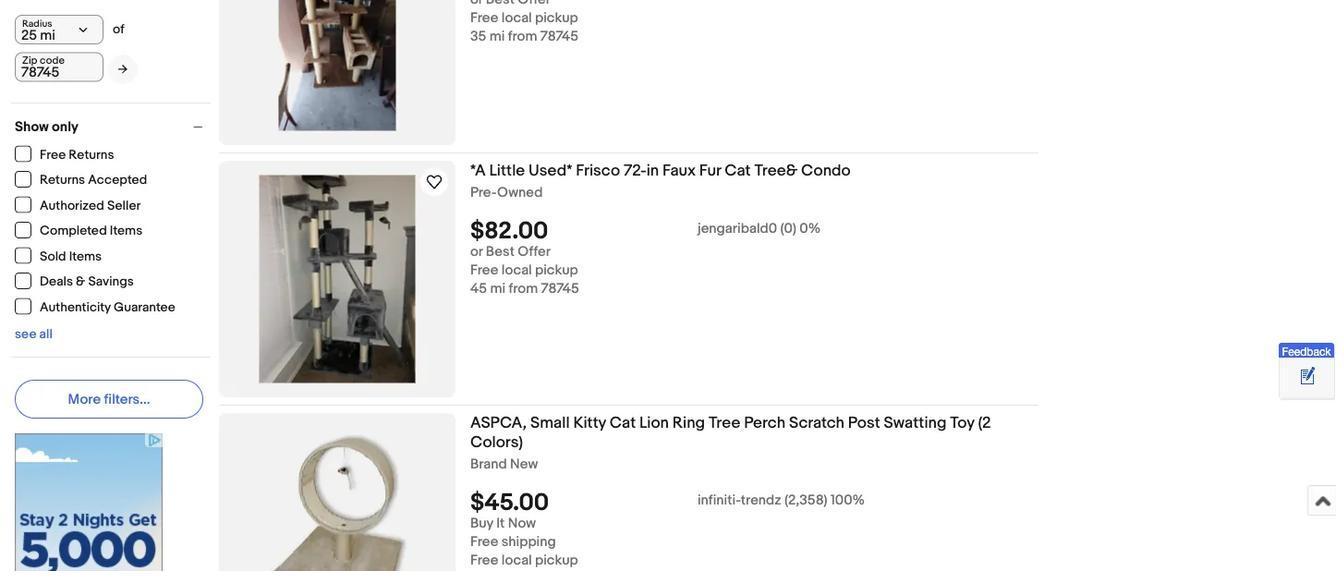 Task type: locate. For each thing, give the bounding box(es) containing it.
items
[[110, 223, 143, 239], [69, 249, 102, 264]]

scratch
[[790, 413, 845, 433]]

78745 right 35 at the top left of the page
[[541, 28, 579, 45]]

authenticity
[[40, 300, 111, 315]]

0 horizontal spatial items
[[69, 249, 102, 264]]

local inside jengaribald0 (0) 0% or best offer free local pickup 45 mi from 78745
[[502, 262, 532, 279]]

small
[[531, 413, 570, 433]]

filters...
[[104, 391, 150, 408]]

0%
[[800, 221, 821, 237]]

0 vertical spatial from
[[508, 28, 538, 45]]

2 local from the top
[[502, 262, 532, 279]]

items up deals & savings
[[69, 249, 102, 264]]

aspca,
[[471, 413, 527, 433]]

100%
[[831, 493, 865, 509]]

aspca, small kitty cat lion ring tree perch scratch post swatting toy (2 colors) link
[[471, 413, 1039, 456]]

1 vertical spatial cat
[[610, 413, 636, 433]]

mi right 35 at the top left of the page
[[490, 28, 505, 45]]

buy
[[471, 516, 494, 532]]

cat left lion on the bottom of page
[[610, 413, 636, 433]]

1 local from the top
[[502, 10, 532, 27]]

from right 35 at the top left of the page
[[508, 28, 538, 45]]

72-
[[624, 161, 647, 180]]

items for sold items
[[69, 249, 102, 264]]

0 vertical spatial local
[[502, 10, 532, 27]]

pre-
[[471, 184, 497, 201]]

more filters... button
[[15, 380, 203, 419]]

from down offer
[[509, 281, 538, 297]]

returns up returns accepted
[[69, 147, 114, 163]]

deals & savings link
[[15, 273, 135, 290]]

completed
[[40, 223, 107, 239]]

1 vertical spatial returns
[[40, 172, 85, 188]]

cat
[[725, 161, 751, 180], [610, 413, 636, 433]]

in
[[647, 161, 659, 180]]

only
[[52, 118, 78, 135]]

1 pickup from the top
[[535, 10, 579, 27]]

1 vertical spatial items
[[69, 249, 102, 264]]

free inside 'link'
[[40, 147, 66, 163]]

free returns link
[[15, 146, 115, 163]]

1 vertical spatial mi
[[490, 281, 506, 297]]

faux
[[663, 161, 696, 180]]

local inside the free local pickup 35 mi from 78745
[[502, 10, 532, 27]]

free inside the free local pickup 35 mi from 78745
[[471, 10, 499, 27]]

free inside jengaribald0 (0) 0% or best offer free local pickup 45 mi from 78745
[[471, 262, 499, 279]]

show
[[15, 118, 49, 135]]

2 vertical spatial pickup
[[535, 553, 579, 569]]

0 vertical spatial pickup
[[535, 10, 579, 27]]

cat right fur at the top of the page
[[725, 161, 751, 180]]

mi inside the free local pickup 35 mi from 78745
[[490, 28, 505, 45]]

3 pickup from the top
[[535, 553, 579, 569]]

more filters...
[[68, 391, 150, 408]]

feedback
[[1283, 345, 1332, 358]]

post
[[849, 413, 881, 433]]

1 vertical spatial 78745
[[541, 281, 580, 297]]

returns
[[69, 147, 114, 163], [40, 172, 85, 188]]

2 pickup from the top
[[535, 262, 579, 279]]

0 vertical spatial items
[[110, 223, 143, 239]]

frisco
[[576, 161, 620, 180]]

$82.00
[[471, 217, 549, 246]]

1 vertical spatial from
[[509, 281, 538, 297]]

$45.00
[[471, 489, 549, 518]]

78745 down offer
[[541, 281, 580, 297]]

sold items link
[[15, 247, 103, 264]]

0 horizontal spatial cat
[[610, 413, 636, 433]]

3 local from the top
[[502, 553, 532, 569]]

colors)
[[471, 433, 523, 452]]

ring
[[673, 413, 706, 433]]

or
[[471, 244, 483, 260]]

free local pickup 35 mi from 78745
[[471, 10, 579, 45]]

authorized
[[40, 198, 104, 214]]

pickup inside the free local pickup 35 mi from 78745
[[535, 10, 579, 27]]

local
[[502, 10, 532, 27], [502, 262, 532, 279], [502, 553, 532, 569]]

perch
[[744, 413, 786, 433]]

*a little used* frisco 72-in faux fur cat tree& condo link
[[471, 161, 1039, 184]]

mi
[[490, 28, 505, 45], [490, 281, 506, 297]]

completed items
[[40, 223, 143, 239]]

free
[[471, 10, 499, 27], [40, 147, 66, 163], [471, 262, 499, 279], [471, 534, 499, 551], [471, 553, 499, 569]]

pickup inside infiniti-trendz (2,358) 100% buy it now free shipping free local pickup
[[535, 553, 579, 569]]

returns down free returns 'link'
[[40, 172, 85, 188]]

sold
[[40, 249, 66, 264]]

swatting
[[884, 413, 947, 433]]

returns accepted link
[[15, 171, 148, 188]]

0 vertical spatial mi
[[490, 28, 505, 45]]

0 vertical spatial 78745
[[541, 28, 579, 45]]

aspca, small kitty cat lion ring tree perch scratch post swatting toy (2 colors) image
[[266, 428, 409, 571]]

mi right 45
[[490, 281, 506, 297]]

show only
[[15, 118, 78, 135]]

toy
[[951, 413, 975, 433]]

&
[[76, 274, 85, 290]]

from
[[508, 28, 538, 45], [509, 281, 538, 297]]

78745
[[541, 28, 579, 45], [541, 281, 580, 297]]

items down seller
[[110, 223, 143, 239]]

1 vertical spatial local
[[502, 262, 532, 279]]

1 horizontal spatial items
[[110, 223, 143, 239]]

cat inside *a little used* frisco 72-in faux fur cat tree& condo pre-owned
[[725, 161, 751, 180]]

returns inside returns accepted link
[[40, 172, 85, 188]]

fur
[[700, 161, 721, 180]]

1 horizontal spatial cat
[[725, 161, 751, 180]]

offer
[[518, 244, 551, 260]]

cat inside "aspca, small kitty cat lion ring tree perch scratch post swatting toy (2 colors) brand new"
[[610, 413, 636, 433]]

jengaribald0 (0) 0% or best offer free local pickup 45 mi from 78745
[[471, 221, 821, 297]]

None text field
[[15, 52, 104, 82]]

pickup
[[535, 10, 579, 27], [535, 262, 579, 279], [535, 553, 579, 569]]

see all
[[15, 326, 53, 342]]

guarantee
[[114, 300, 176, 315]]

1 vertical spatial pickup
[[535, 262, 579, 279]]

0 vertical spatial cat
[[725, 161, 751, 180]]

0 vertical spatial returns
[[69, 147, 114, 163]]

2 vertical spatial local
[[502, 553, 532, 569]]

(0)
[[781, 221, 797, 237]]

sold items
[[40, 249, 102, 264]]



Task type: vqa. For each thing, say whether or not it's contained in the screenshot.
the Lion
yes



Task type: describe. For each thing, give the bounding box(es) containing it.
78745 inside the free local pickup 35 mi from 78745
[[541, 28, 579, 45]]

savings
[[88, 274, 134, 290]]

from inside the free local pickup 35 mi from 78745
[[508, 28, 538, 45]]

authenticity guarantee
[[40, 300, 176, 315]]

pickup inside jengaribald0 (0) 0% or best offer free local pickup 45 mi from 78745
[[535, 262, 579, 279]]

returns inside free returns 'link'
[[69, 147, 114, 163]]

completed items link
[[15, 222, 143, 239]]

*a little used* frisco 72-in faux fur cat tree& condo pre-owned
[[471, 161, 851, 201]]

trendz
[[741, 493, 782, 509]]

condo
[[802, 161, 851, 180]]

see
[[15, 326, 36, 342]]

see all button
[[15, 326, 53, 342]]

free returns
[[40, 147, 114, 163]]

used*
[[529, 161, 573, 180]]

from inside jengaribald0 (0) 0% or best offer free local pickup 45 mi from 78745
[[509, 281, 538, 297]]

authorized seller
[[40, 198, 141, 214]]

45
[[471, 281, 487, 297]]

shipping
[[502, 534, 556, 551]]

*a little used* frisco 72-in faux fur cat tree& condo image
[[259, 175, 416, 383]]

jengaribald0
[[698, 221, 778, 237]]

new
[[510, 456, 538, 473]]

6' cat tree image
[[279, 0, 396, 131]]

tree&
[[755, 161, 798, 180]]

(2
[[979, 413, 992, 433]]

*a
[[471, 161, 486, 180]]

of
[[113, 22, 125, 37]]

infiniti-
[[698, 493, 741, 509]]

kitty
[[574, 413, 607, 433]]

78745 inside jengaribald0 (0) 0% or best offer free local pickup 45 mi from 78745
[[541, 281, 580, 297]]

authorized seller link
[[15, 196, 142, 214]]

(2,358)
[[785, 493, 828, 509]]

aspca, small kitty cat lion ring tree perch scratch post swatting toy (2 colors) heading
[[471, 413, 992, 452]]

watch *a little used* frisco 72-in faux fur cat tree& condo image
[[423, 171, 446, 193]]

now
[[508, 516, 536, 532]]

best
[[486, 244, 515, 260]]

35
[[471, 28, 487, 45]]

brand
[[471, 456, 507, 473]]

all
[[39, 326, 53, 342]]

show only button
[[15, 118, 211, 135]]

advertisement region
[[15, 434, 163, 571]]

owned
[[497, 184, 543, 201]]

deals
[[40, 274, 73, 290]]

returns accepted
[[40, 172, 147, 188]]

mi inside jengaribald0 (0) 0% or best offer free local pickup 45 mi from 78745
[[490, 281, 506, 297]]

accepted
[[88, 172, 147, 188]]

little
[[490, 161, 525, 180]]

local inside infiniti-trendz (2,358) 100% buy it now free shipping free local pickup
[[502, 553, 532, 569]]

*a little used* frisco 72-in faux fur cat tree& condo heading
[[471, 161, 851, 180]]

lion
[[640, 413, 669, 433]]

authenticity guarantee link
[[15, 298, 176, 315]]

deals & savings
[[40, 274, 134, 290]]

aspca, small kitty cat lion ring tree perch scratch post swatting toy (2 colors) brand new
[[471, 413, 992, 473]]

it
[[497, 516, 505, 532]]

seller
[[107, 198, 141, 214]]

infiniti-trendz (2,358) 100% buy it now free shipping free local pickup
[[471, 493, 865, 569]]

apply within filter image
[[118, 63, 128, 75]]

more
[[68, 391, 101, 408]]

items for completed items
[[110, 223, 143, 239]]

tree
[[709, 413, 741, 433]]



